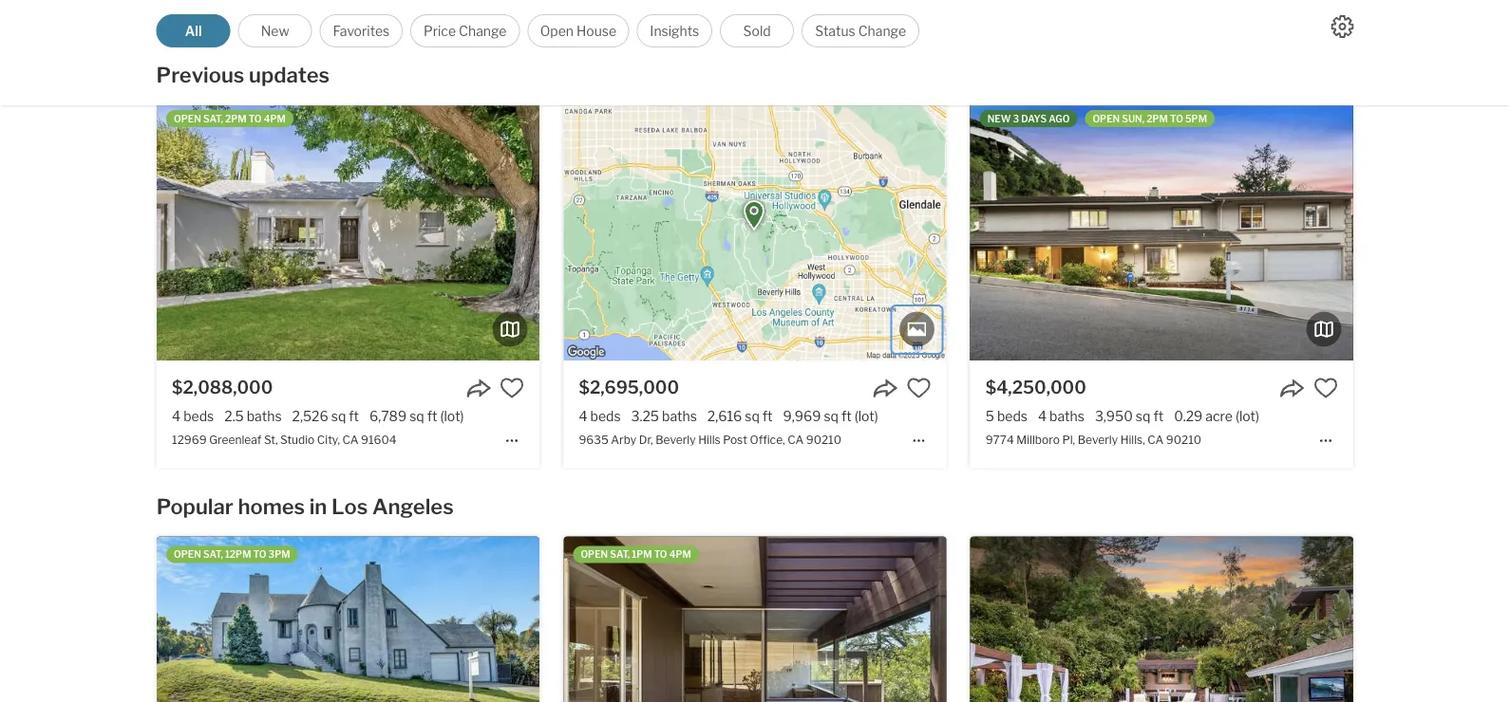 Task type: describe. For each thing, give the bounding box(es) containing it.
ft for 6,000 sq ft (lot)
[[824, 18, 834, 34]]

acre
[[1206, 409, 1233, 425]]

open sun, 2pm to 5pm
[[1093, 113, 1207, 125]]

open house
[[540, 23, 617, 39]]

$2,088,000
[[172, 377, 273, 398]]

358
[[276, 18, 302, 34]]

sold
[[743, 23, 771, 39]]

4 beds up '590'
[[579, 18, 621, 34]]

status change
[[815, 23, 906, 39]]

open sat, 1pm to 4pm
[[581, 549, 691, 561]]

days
[[1021, 113, 1047, 125]]

new 3 days ago
[[988, 113, 1070, 125]]

2.5
[[224, 409, 244, 425]]

favorite button checkbox for $2,695,000
[[907, 376, 931, 401]]

2 90210 from the left
[[1166, 433, 1202, 447]]

5 beds
[[986, 409, 1028, 425]]

dr,
[[639, 433, 653, 447]]

open
[[540, 23, 574, 39]]

open for open sat, 12pm to 3pm
[[174, 549, 201, 561]]

1pm
[[632, 549, 652, 561]]

Open House radio
[[527, 14, 629, 47]]

12969
[[172, 433, 207, 447]]

9635
[[579, 433, 609, 447]]

post
[[723, 433, 747, 447]]

beds for $2,088,000
[[183, 409, 214, 425]]

91367
[[429, 42, 463, 56]]

status
[[815, 23, 856, 39]]

Price Change radio
[[411, 14, 520, 47]]

city,
[[317, 433, 340, 447]]

ft for 358 sq ft
[[323, 18, 333, 34]]

beds for $2,695,000
[[590, 409, 621, 425]]

2.5 baths
[[224, 409, 282, 425]]

$2,695,000
[[579, 377, 679, 398]]

to for open sun, 2pm to 5pm
[[1170, 113, 1183, 125]]

ft for 2,616 sq ft
[[763, 409, 773, 425]]

4 up millboro
[[1038, 409, 1047, 425]]

1 vertical spatial los
[[331, 494, 368, 520]]

ft for 1,505 sq ft
[[744, 18, 754, 34]]

New radio
[[238, 14, 312, 47]]

open for open sat, 2pm to 4pm
[[174, 113, 201, 125]]

change for price change
[[459, 23, 507, 39]]

st, for studio
[[264, 433, 278, 447]]

4 baths
[[1038, 409, 1085, 425]]

angeles
[[372, 494, 454, 520]]

beds right —
[[188, 18, 218, 34]]

9,969 sq ft (lot)
[[783, 409, 878, 425]]

9,969
[[783, 409, 821, 425]]

all
[[185, 23, 202, 39]]

baths right 2
[[642, 18, 677, 34]]

1 photo of 12969 greenleaf st, studio city, ca 91604 image from the left
[[157, 101, 540, 361]]

6,789
[[370, 409, 407, 425]]

1,505 sq ft
[[688, 18, 754, 34]]

3,950 sq ft
[[1095, 409, 1164, 425]]

beds up '590'
[[590, 18, 621, 34]]

open sat, 12pm to 3pm
[[174, 549, 290, 561]]

3.25 baths
[[631, 409, 697, 425]]

0.29 acre (lot)
[[1174, 409, 1260, 425]]

price
[[424, 23, 456, 39]]

house
[[577, 23, 617, 39]]

ft for 6,789 sq ft (lot)
[[427, 409, 437, 425]]

22100
[[172, 42, 207, 56]]

favorite button image for $2,088,000
[[500, 376, 525, 401]]

sq for 3,950
[[1136, 409, 1151, 425]]

blvd
[[257, 42, 280, 56]]

3.25
[[631, 409, 659, 425]]

9774
[[986, 433, 1014, 447]]

open for open sun, 2pm to 5pm
[[1093, 113, 1120, 125]]

favorite button checkbox
[[500, 376, 525, 401]]

ft for 2,526 sq ft
[[349, 409, 359, 425]]

st, for brea,
[[673, 42, 687, 56]]

2pm for sun,
[[1147, 113, 1168, 125]]

greenleaf
[[209, 433, 262, 447]]

open for open sat, 1pm to 4pm
[[581, 549, 608, 561]]

4pm for open sat, 2pm to 4pm
[[264, 113, 286, 125]]

6,000 sq ft (lot)
[[764, 18, 861, 34]]

$4,250,000
[[986, 377, 1086, 398]]

option group containing all
[[156, 14, 920, 47]]

sq for 1,505
[[726, 18, 741, 34]]

favorite button checkbox for $4,250,000
[[1314, 376, 1338, 401]]

2 photo of 2605 laurel pass, los angeles, ca 90046 image from the left
[[1353, 537, 1510, 703]]

beds for $4,250,000
[[997, 409, 1028, 425]]

ago
[[1049, 113, 1070, 125]]

2,526 sq ft
[[292, 409, 359, 425]]

(lot) right the acre
[[1236, 409, 1260, 425]]

Insights radio
[[637, 14, 713, 47]]

previous updates
[[156, 62, 330, 88]]

burbank
[[209, 42, 254, 56]]

4 beds for $2,088,000
[[172, 409, 214, 425]]

2 baths
[[631, 18, 677, 34]]

2,616 sq ft
[[708, 409, 773, 425]]

2 photo of 12969 greenleaf st, studio city, ca 91604 image from the left
[[540, 101, 923, 361]]

Status Change radio
[[802, 14, 920, 47]]

Favorites radio
[[320, 14, 403, 47]]

millboro
[[1017, 433, 1060, 447]]

2,616
[[708, 409, 742, 425]]

ca right hills,
[[1148, 433, 1164, 447]]

2
[[631, 18, 639, 34]]

(lot) for 9,969 sq ft (lot)
[[855, 409, 878, 425]]

ft for 9,969 sq ft (lot)
[[842, 409, 852, 425]]

sq for 2,526
[[331, 409, 346, 425]]

350f,
[[307, 42, 337, 56]]



Task type: vqa. For each thing, say whether or not it's contained in the screenshot.
2nd Photo of 2605 Laurel Pass, Los Angeles, CA 90046
yes



Task type: locate. For each thing, give the bounding box(es) containing it.
3
[[1013, 113, 1019, 125]]

4
[[579, 18, 588, 34], [172, 409, 181, 425], [579, 409, 588, 425], [1038, 409, 1047, 425]]

1,505
[[688, 18, 723, 34]]

sq for 2,616
[[745, 409, 760, 425]]

favorite button image for $4,250,000
[[1314, 376, 1338, 401]]

sq for 6,000
[[806, 18, 821, 34]]

new
[[988, 113, 1011, 125]]

0 vertical spatial st,
[[673, 42, 687, 56]]

0 horizontal spatial change
[[459, 23, 507, 39]]

4 for 3.25 baths
[[579, 409, 588, 425]]

22100 burbank blvd unit 350f, los angeles, ca 91367
[[172, 42, 463, 56]]

baths up pl,
[[1050, 409, 1085, 425]]

sq for 358
[[305, 18, 320, 34]]

1 horizontal spatial 2pm
[[1147, 113, 1168, 125]]

photo of 3093 lake hollywood dr, hollywood, ca 90068 image
[[157, 537, 540, 703], [540, 537, 923, 703]]

beverly for $2,695,000
[[656, 433, 696, 447]]

sat, for 2pm
[[203, 113, 223, 125]]

5
[[986, 409, 994, 425]]

office,
[[750, 433, 785, 447]]

los
[[340, 42, 359, 56], [331, 494, 368, 520]]

2 favorite button image from the left
[[907, 376, 931, 401]]

1
[[228, 18, 235, 34]]

92821
[[738, 42, 772, 56]]

0 horizontal spatial favorite button image
[[500, 376, 525, 401]]

favorite button image
[[500, 376, 525, 401], [907, 376, 931, 401], [1314, 376, 1338, 401]]

popular
[[157, 494, 234, 520]]

bath
[[237, 18, 266, 34]]

to left the 3pm
[[253, 549, 266, 561]]

1 horizontal spatial favorite button checkbox
[[1314, 376, 1338, 401]]

brea,
[[690, 42, 717, 56]]

(lot) for 6,789 sq ft (lot)
[[440, 409, 464, 425]]

4pm for open sat, 1pm to 4pm
[[669, 549, 691, 561]]

updates
[[249, 62, 330, 88]]

—
[[172, 18, 184, 34]]

sq right 9,969
[[824, 409, 839, 425]]

4 beds up 9635
[[579, 409, 621, 425]]

beverly down the 3,950
[[1078, 433, 1118, 447]]

st,
[[673, 42, 687, 56], [264, 433, 278, 447]]

1 horizontal spatial favorite button image
[[907, 376, 931, 401]]

0 horizontal spatial beverly
[[656, 433, 696, 447]]

4 for 2.5 baths
[[172, 409, 181, 425]]

1 vertical spatial 4pm
[[669, 549, 691, 561]]

ca right "brea,"
[[719, 42, 736, 56]]

favorite button checkbox
[[907, 376, 931, 401], [1314, 376, 1338, 401]]

photo of 3940 san rafael ave, los angeles, ca 90065 image
[[564, 537, 947, 703], [946, 537, 1329, 703]]

9774 millboro pl, beverly hills, ca 90210
[[986, 433, 1202, 447]]

open left sun,
[[1093, 113, 1120, 125]]

favorite button image for $2,695,000
[[907, 376, 931, 401]]

open sat, 2pm to 4pm
[[174, 113, 286, 125]]

2 2pm from the left
[[1147, 113, 1168, 125]]

4pm
[[264, 113, 286, 125], [669, 549, 691, 561]]

590
[[579, 42, 602, 56]]

4 beds up '12969'
[[172, 409, 214, 425]]

price change
[[424, 23, 507, 39]]

1 horizontal spatial 4pm
[[669, 549, 691, 561]]

4 up 9635
[[579, 409, 588, 425]]

1 change from the left
[[459, 23, 507, 39]]

baths for $2,695,000
[[662, 409, 697, 425]]

sq left the "sold"
[[726, 18, 741, 34]]

2pm
[[225, 113, 247, 125], [1147, 113, 1168, 125]]

2 photo of 3093 lake hollywood dr, hollywood, ca 90068 image from the left
[[540, 537, 923, 703]]

1 photo of 3940 san rafael ave, los angeles, ca 90065 image from the left
[[564, 537, 947, 703]]

arby
[[611, 433, 637, 447]]

0 horizontal spatial st,
[[264, 433, 278, 447]]

3 favorite button image from the left
[[1314, 376, 1338, 401]]

beds up 9635
[[590, 409, 621, 425]]

to for open sat, 12pm to 3pm
[[253, 549, 266, 561]]

0 vertical spatial 4pm
[[264, 113, 286, 125]]

favorites
[[333, 23, 390, 39]]

to for open sat, 2pm to 4pm
[[249, 113, 262, 125]]

0 horizontal spatial 4pm
[[264, 113, 286, 125]]

ft up office,
[[763, 409, 773, 425]]

2pm for sat,
[[225, 113, 247, 125]]

4 beds for $2,695,000
[[579, 409, 621, 425]]

sq up hills,
[[1136, 409, 1151, 425]]

angeles,
[[362, 42, 408, 56]]

0 horizontal spatial 90210
[[806, 433, 842, 447]]

change
[[459, 23, 507, 39], [858, 23, 906, 39]]

9635 arby dr, beverly hills post office, ca 90210 image
[[564, 101, 947, 361]]

1 beverly from the left
[[656, 433, 696, 447]]

change right status
[[858, 23, 906, 39]]

2 photo of 3940 san rafael ave, los angeles, ca 90065 image from the left
[[946, 537, 1329, 703]]

ft left 0.29
[[1154, 409, 1164, 425]]

(lot) right 6,789
[[440, 409, 464, 425]]

1 vertical spatial st,
[[264, 433, 278, 447]]

All radio
[[156, 14, 230, 47]]

pl,
[[1062, 433, 1075, 447]]

st, down "insights"
[[673, 42, 687, 56]]

ft right 6,789
[[427, 409, 437, 425]]

2,526
[[292, 409, 328, 425]]

sq right 2,616
[[745, 409, 760, 425]]

insights
[[650, 23, 699, 39]]

1 photo of 3093 lake hollywood dr, hollywood, ca 90068 image from the left
[[157, 537, 540, 703]]

beverly down 3.25 baths at the bottom of the page
[[656, 433, 696, 447]]

sat, down previous
[[203, 113, 223, 125]]

1 horizontal spatial st,
[[673, 42, 687, 56]]

beverly for $4,250,000
[[1078, 433, 1118, 447]]

sun,
[[1122, 113, 1145, 125]]

los down 'favorites'
[[340, 42, 359, 56]]

ft up 350f,
[[323, 18, 333, 34]]

9635 arby dr, beverly hills post office, ca 90210
[[579, 433, 842, 447]]

sq right the 6,000
[[806, 18, 821, 34]]

to left 5pm
[[1170, 113, 1183, 125]]

ft right 9,969
[[842, 409, 852, 425]]

photo of 9774 millboro pl, beverly hills, ca 90210 image
[[971, 101, 1353, 361], [1353, 101, 1510, 361]]

change for status change
[[858, 23, 906, 39]]

0.29
[[1174, 409, 1203, 425]]

1 favorite button image from the left
[[500, 376, 525, 401]]

(lot) right the 6,000
[[837, 18, 861, 34]]

open
[[174, 113, 201, 125], [1093, 113, 1120, 125], [174, 549, 201, 561], [581, 549, 608, 561]]

1 bath
[[228, 18, 266, 34]]

open down previous
[[174, 113, 201, 125]]

ca down 9,969
[[788, 433, 804, 447]]

3pm
[[268, 549, 290, 561]]

358 sq ft
[[276, 18, 333, 34]]

1 horizontal spatial change
[[858, 23, 906, 39]]

2pm down previous updates
[[225, 113, 247, 125]]

0 horizontal spatial favorite button checkbox
[[907, 376, 931, 401]]

2 favorite button checkbox from the left
[[1314, 376, 1338, 401]]

90210
[[806, 433, 842, 447], [1166, 433, 1202, 447]]

baths right the 3.25
[[662, 409, 697, 425]]

to
[[249, 113, 262, 125], [1170, 113, 1183, 125], [253, 549, 266, 561], [654, 549, 667, 561]]

change up the 91367
[[459, 23, 507, 39]]

(lot)
[[837, 18, 861, 34], [440, 409, 464, 425], [855, 409, 878, 425], [1236, 409, 1260, 425]]

sq up city,
[[331, 409, 346, 425]]

— beds
[[172, 18, 218, 34]]

1 2pm from the left
[[225, 113, 247, 125]]

4pm down updates
[[264, 113, 286, 125]]

photo of 12969 greenleaf st, studio city, ca 91604 image
[[157, 101, 540, 361], [540, 101, 923, 361]]

ft for 3,950 sq ft
[[1154, 409, 1164, 425]]

studio
[[280, 433, 315, 447]]

4 for 2 baths
[[579, 18, 588, 34]]

6,000
[[764, 18, 803, 34]]

sat,
[[203, 113, 223, 125], [203, 549, 223, 561], [610, 549, 630, 561]]

ca left the 91367
[[410, 42, 426, 56]]

change inside radio
[[858, 23, 906, 39]]

1 photo of 9774 millboro pl, beverly hills, ca 90210 image from the left
[[971, 101, 1353, 361]]

1 photo of 2605 laurel pass, los angeles, ca 90046 image from the left
[[971, 537, 1353, 703]]

baths for $4,250,000
[[1050, 409, 1085, 425]]

(lot) for 6,000 sq ft (lot)
[[837, 18, 861, 34]]

4pm right 1pm
[[669, 549, 691, 561]]

previous
[[156, 62, 244, 88]]

ft left 6,789
[[349, 409, 359, 425]]

to down previous updates
[[249, 113, 262, 125]]

3,950
[[1095, 409, 1133, 425]]

2 beverly from the left
[[1078, 433, 1118, 447]]

sat, for 1pm
[[610, 549, 630, 561]]

candlewood
[[604, 42, 671, 56]]

ft up 92821 at top
[[744, 18, 754, 34]]

sq right 6,789
[[410, 409, 424, 425]]

1 horizontal spatial beverly
[[1078, 433, 1118, 447]]

5pm
[[1185, 113, 1207, 125]]

sq right 358 on the top left of the page
[[305, 18, 320, 34]]

los right in
[[331, 494, 368, 520]]

new
[[261, 23, 289, 39]]

4 up '12969'
[[172, 409, 181, 425]]

beds right 5
[[997, 409, 1028, 425]]

in
[[309, 494, 327, 520]]

sat, for 12pm
[[203, 549, 223, 561]]

sat, left 1pm
[[610, 549, 630, 561]]

2pm right sun,
[[1147, 113, 1168, 125]]

photo of 2605 laurel pass, los angeles, ca 90046 image
[[971, 537, 1353, 703], [1353, 537, 1510, 703]]

ft
[[323, 18, 333, 34], [744, 18, 754, 34], [824, 18, 834, 34], [349, 409, 359, 425], [427, 409, 437, 425], [763, 409, 773, 425], [842, 409, 852, 425], [1154, 409, 1164, 425]]

ft right the 6,000
[[824, 18, 834, 34]]

change inside option
[[459, 23, 507, 39]]

6,789 sq ft (lot)
[[370, 409, 464, 425]]

Sold radio
[[720, 14, 794, 47]]

baths for $2,088,000
[[247, 409, 282, 425]]

2 horizontal spatial favorite button image
[[1314, 376, 1338, 401]]

0 horizontal spatial 2pm
[[225, 113, 247, 125]]

2 photo of 9774 millboro pl, beverly hills, ca 90210 image from the left
[[1353, 101, 1510, 361]]

beverly
[[656, 433, 696, 447], [1078, 433, 1118, 447]]

unit
[[283, 42, 304, 56]]

hills,
[[1121, 433, 1145, 447]]

homes
[[238, 494, 305, 520]]

2 change from the left
[[858, 23, 906, 39]]

beds up '12969'
[[183, 409, 214, 425]]

popular homes in los angeles
[[157, 494, 454, 520]]

beds
[[188, 18, 218, 34], [590, 18, 621, 34], [183, 409, 214, 425], [590, 409, 621, 425], [997, 409, 1028, 425]]

to for open sat, 1pm to 4pm
[[654, 549, 667, 561]]

1 horizontal spatial 90210
[[1166, 433, 1202, 447]]

4 up '590'
[[579, 18, 588, 34]]

4 beds
[[579, 18, 621, 34], [172, 409, 214, 425], [579, 409, 621, 425]]

(lot) right 9,969
[[855, 409, 878, 425]]

90210 down 9,969 sq ft (lot)
[[806, 433, 842, 447]]

to right 1pm
[[654, 549, 667, 561]]

12pm
[[225, 549, 251, 561]]

open down popular
[[174, 549, 201, 561]]

open left 1pm
[[581, 549, 608, 561]]

baths right 2.5
[[247, 409, 282, 425]]

1 90210 from the left
[[806, 433, 842, 447]]

90210 down 0.29
[[1166, 433, 1202, 447]]

st, left studio
[[264, 433, 278, 447]]

0 vertical spatial los
[[340, 42, 359, 56]]

sq for 9,969
[[824, 409, 839, 425]]

sat, left 12pm
[[203, 549, 223, 561]]

91604
[[361, 433, 397, 447]]

hills
[[698, 433, 721, 447]]

sq for 6,789
[[410, 409, 424, 425]]

option group
[[156, 14, 920, 47]]

ca right city,
[[342, 433, 359, 447]]

1 favorite button checkbox from the left
[[907, 376, 931, 401]]

12969 greenleaf st, studio city, ca 91604
[[172, 433, 397, 447]]

590 candlewood st, brea, ca 92821
[[579, 42, 772, 56]]



